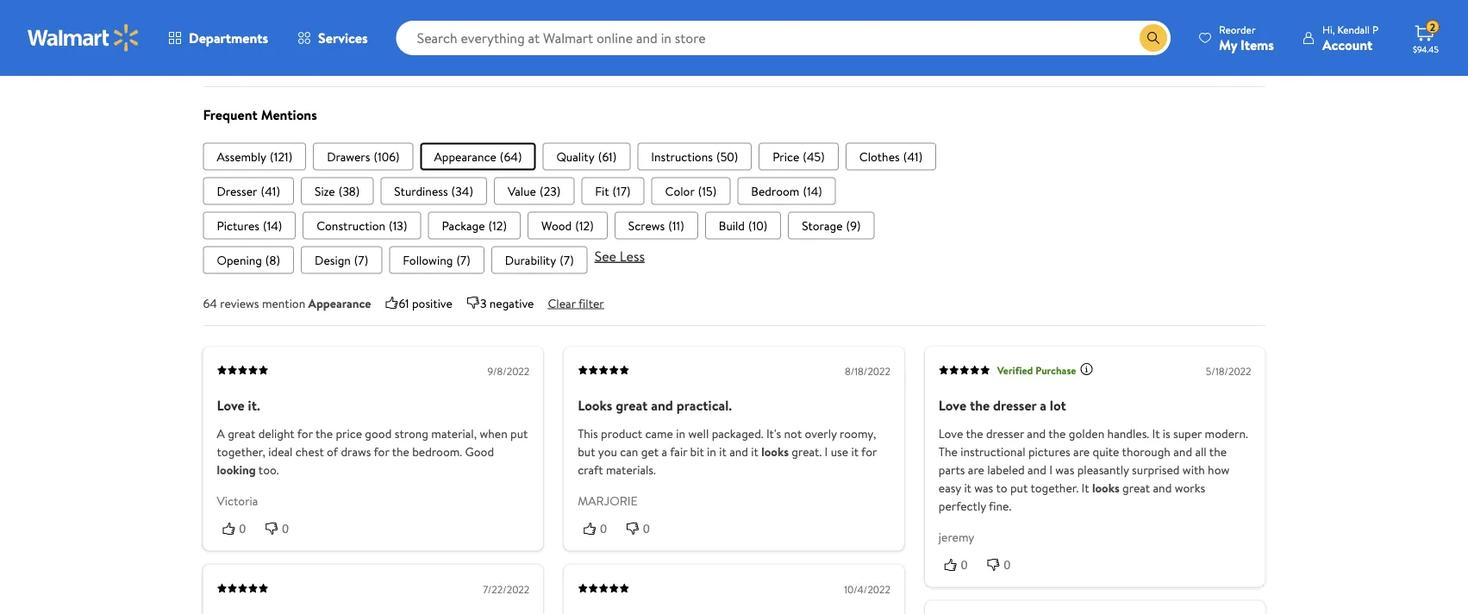 Task type: locate. For each thing, give the bounding box(es) containing it.
1 horizontal spatial a
[[1040, 396, 1047, 415]]

it left is
[[1153, 425, 1160, 441]]

list item containing storage
[[788, 212, 875, 239]]

great down surprised
[[1123, 479, 1151, 496]]

list item up fit
[[543, 143, 631, 170]]

great up together,
[[228, 425, 256, 441]]

list item up pictures (14)
[[203, 177, 294, 205]]

(14) right pictures
[[263, 217, 282, 234]]

bit
[[691, 443, 704, 460]]

package
[[442, 217, 485, 234]]

1 vertical spatial was
[[975, 479, 994, 496]]

1 vertical spatial are
[[968, 461, 985, 478]]

was up together.
[[1056, 461, 1075, 478]]

looks down pleasantly
[[1093, 479, 1120, 496]]

great.
[[792, 443, 822, 460]]

1 horizontal spatial in
[[707, 443, 717, 460]]

list item up (38)
[[313, 143, 414, 170]]

0 vertical spatial in
[[676, 425, 686, 441]]

i inside great. i use it for craft materials.
[[825, 443, 828, 460]]

0 vertical spatial list
[[203, 143, 1266, 170]]

1 vertical spatial appearance
[[308, 294, 371, 311]]

1 (7) from the left
[[354, 251, 369, 268]]

1 horizontal spatial i
[[1050, 461, 1053, 478]]

love inside "love the dresser and the golden handles. it is super modern. the instructional pictures are quite thorough and all the parts are labeled and i was pleasantly surprised with how easy it was to put together. it"
[[939, 425, 964, 441]]

you
[[598, 443, 617, 460]]

(64)
[[500, 148, 522, 165]]

draws
[[341, 443, 371, 460]]

to
[[997, 479, 1008, 496]]

(14) for bedroom (14)
[[803, 182, 823, 199]]

list item down bedroom (14) at the right
[[788, 212, 875, 239]]

list item down (34)
[[428, 212, 521, 239]]

61
[[399, 294, 409, 311]]

0 horizontal spatial i
[[825, 443, 828, 460]]

0 vertical spatial i
[[825, 443, 828, 460]]

(12) right package
[[489, 217, 507, 234]]

durability
[[505, 251, 556, 268]]

and down surprised
[[1154, 479, 1172, 496]]

1 vertical spatial (14)
[[263, 217, 282, 234]]

1 vertical spatial list
[[203, 177, 1266, 205]]

list item up "less"
[[615, 212, 699, 239]]

list item down (61)
[[582, 177, 645, 205]]

(7) for durability (7)
[[560, 251, 574, 268]]

list item containing following
[[389, 246, 485, 274]]

product
[[601, 425, 643, 441]]

0 horizontal spatial (41)
[[261, 182, 280, 199]]

for down the roomy,
[[862, 443, 877, 460]]

1 horizontal spatial was
[[1056, 461, 1075, 478]]

list item up package
[[381, 177, 487, 205]]

(12) right wood
[[576, 217, 594, 234]]

use
[[831, 443, 849, 460]]

2 vertical spatial list
[[203, 212, 1266, 239]]

list item containing pictures
[[203, 212, 296, 239]]

and down packaged.
[[730, 443, 749, 460]]

(14) down (45) on the right of the page
[[803, 182, 823, 199]]

list item up bedroom (14) at the right
[[759, 143, 839, 170]]

2 (12) from the left
[[576, 217, 594, 234]]

love for love the dresser a lot
[[939, 396, 967, 415]]

1 horizontal spatial great
[[616, 396, 648, 415]]

list item up "positive" on the left of page
[[389, 246, 485, 274]]

for up chest
[[297, 425, 313, 441]]

1 vertical spatial (41)
[[261, 182, 280, 199]]

a left fair
[[662, 443, 668, 460]]

screws (11)
[[629, 217, 685, 234]]

list item down price
[[738, 177, 836, 205]]

positive
[[412, 294, 453, 311]]

love
[[217, 396, 245, 415], [939, 396, 967, 415], [939, 425, 964, 441]]

looks
[[762, 443, 789, 460], [1093, 479, 1120, 496]]

0 vertical spatial it
[[1153, 425, 1160, 441]]

1 vertical spatial great
[[228, 425, 256, 441]]

the
[[939, 443, 958, 460]]

appearance down design (7)
[[308, 294, 371, 311]]

list item up color (15)
[[638, 143, 752, 170]]

a left lot
[[1040, 396, 1047, 415]]

(13)
[[389, 217, 407, 234]]

1 horizontal spatial (14)
[[803, 182, 823, 199]]

list item containing instructions
[[638, 143, 752, 170]]

clear filter button
[[548, 294, 604, 311]]

i left 'use' on the bottom of page
[[825, 443, 828, 460]]

for down good at the left bottom of the page
[[374, 443, 389, 460]]

2 (7) from the left
[[457, 251, 471, 268]]

looks for looks great and practical.
[[762, 443, 789, 460]]

great up product
[[616, 396, 648, 415]]

list item down (38)
[[303, 212, 421, 239]]

put inside "love the dresser and the golden handles. it is super modern. the instructional pictures are quite thorough and all the parts are labeled and i was pleasantly surprised with how easy it was to put together. it"
[[1011, 479, 1028, 496]]

and inside this product came in well packaged. it's not overly roomy, but you can get a fair bit in it and it
[[730, 443, 749, 460]]

good
[[365, 425, 392, 441]]

1 vertical spatial a
[[662, 443, 668, 460]]

list item right (45) on the right of the page
[[846, 143, 937, 170]]

0 horizontal spatial (14)
[[263, 217, 282, 234]]

0 horizontal spatial looks
[[762, 443, 789, 460]]

64 reviews mention appearance
[[203, 294, 371, 311]]

0 vertical spatial put
[[511, 425, 528, 441]]

0 down jeremy
[[962, 558, 968, 572]]

(7) right design
[[354, 251, 369, 268]]

61 positive
[[399, 294, 453, 311]]

dresser for and
[[987, 425, 1025, 441]]

list item containing screws
[[615, 212, 699, 239]]

together.
[[1031, 479, 1079, 496]]

hi,
[[1323, 22, 1336, 37]]

list item containing value
[[494, 177, 575, 205]]

surprised
[[1133, 461, 1180, 478]]

1 horizontal spatial looks
[[1093, 479, 1120, 496]]

chest
[[296, 443, 324, 460]]

design
[[315, 251, 351, 268]]

0 vertical spatial was
[[1056, 461, 1075, 478]]

looks down it's
[[762, 443, 789, 460]]

2 horizontal spatial great
[[1123, 479, 1151, 496]]

(12) for wood (12)
[[576, 217, 594, 234]]

list item
[[203, 143, 306, 170], [313, 143, 414, 170], [420, 143, 536, 170], [543, 143, 631, 170], [638, 143, 752, 170], [759, 143, 839, 170], [846, 143, 937, 170], [203, 177, 294, 205], [301, 177, 374, 205], [381, 177, 487, 205], [494, 177, 575, 205], [582, 177, 645, 205], [652, 177, 731, 205], [738, 177, 836, 205], [203, 212, 296, 239], [303, 212, 421, 239], [428, 212, 521, 239], [528, 212, 608, 239], [615, 212, 699, 239], [705, 212, 782, 239], [788, 212, 875, 239], [203, 246, 294, 274], [301, 246, 382, 274], [389, 246, 485, 274], [491, 246, 588, 274]]

pictures
[[1029, 443, 1071, 460]]

great for looks
[[616, 396, 648, 415]]

together,
[[217, 443, 266, 460]]

0 horizontal spatial (7)
[[354, 251, 369, 268]]

list item containing fit
[[582, 177, 645, 205]]

was left to
[[975, 479, 994, 496]]

1 horizontal spatial (7)
[[457, 251, 471, 268]]

list
[[203, 143, 1266, 170], [203, 177, 1266, 205], [203, 212, 1266, 239]]

instructional
[[961, 443, 1026, 460]]

list item down construction
[[301, 246, 382, 274]]

reorder my items
[[1220, 22, 1275, 54]]

it's
[[767, 425, 782, 441]]

fair
[[670, 443, 688, 460]]

2 horizontal spatial for
[[862, 443, 877, 460]]

(41)
[[904, 148, 923, 165], [261, 182, 280, 199]]

list containing dresser
[[203, 177, 1266, 205]]

(7) down wood (12)
[[560, 251, 574, 268]]

great. i use it for craft materials.
[[578, 443, 877, 478]]

thorough
[[1123, 443, 1171, 460]]

list up see less list at the top
[[203, 212, 1266, 239]]

dresser inside "love the dresser and the golden handles. it is super modern. the instructional pictures are quite thorough and all the parts are labeled and i was pleasantly surprised with how easy it was to put together. it"
[[987, 425, 1025, 441]]

screws
[[629, 217, 665, 234]]

super
[[1174, 425, 1203, 441]]

bedroom.
[[412, 443, 462, 460]]

(7) down package
[[457, 251, 471, 268]]

value
[[508, 182, 536, 199]]

1 vertical spatial looks
[[1093, 479, 1120, 496]]

3 list from the top
[[203, 212, 1266, 239]]

1 vertical spatial i
[[1050, 461, 1053, 478]]

list item down wood
[[491, 246, 588, 274]]

1 horizontal spatial are
[[1074, 443, 1090, 460]]

0 horizontal spatial are
[[968, 461, 985, 478]]

1 horizontal spatial put
[[1011, 479, 1028, 496]]

love the dresser and the golden handles. it is super modern. the instructional pictures are quite thorough and all the parts are labeled and i was pleasantly surprised with how easy it was to put together. it
[[939, 425, 1249, 496]]

1 horizontal spatial (41)
[[904, 148, 923, 165]]

0 horizontal spatial (12)
[[489, 217, 507, 234]]

(41) right the clothes
[[904, 148, 923, 165]]

jeremy
[[939, 529, 975, 545]]

are down golden
[[1074, 443, 1090, 460]]

items
[[1241, 35, 1275, 54]]

list up build
[[203, 177, 1266, 205]]

list item up see less list at the top
[[705, 212, 782, 239]]

1 list from the top
[[203, 143, 1266, 170]]

filter
[[579, 294, 604, 311]]

list item containing quality
[[543, 143, 631, 170]]

put right when
[[511, 425, 528, 441]]

list item containing clothes
[[846, 143, 937, 170]]

list item up opening (8)
[[203, 212, 296, 239]]

sturdiness
[[394, 182, 448, 199]]

1 horizontal spatial (12)
[[576, 217, 594, 234]]

list item up (34)
[[420, 143, 536, 170]]

(23)
[[540, 182, 561, 199]]

following
[[403, 251, 453, 268]]

list item down pictures (14)
[[203, 246, 294, 274]]

0 horizontal spatial a
[[662, 443, 668, 460]]

list item down instructions (50)
[[652, 177, 731, 205]]

list item down drawers
[[301, 177, 374, 205]]

price
[[773, 148, 800, 165]]

for inside great. i use it for craft materials.
[[862, 443, 877, 460]]

3 (7) from the left
[[560, 251, 574, 268]]

it down pleasantly
[[1082, 479, 1090, 496]]

0 vertical spatial are
[[1074, 443, 1090, 460]]

(12)
[[489, 217, 507, 234], [576, 217, 594, 234]]

kendall
[[1338, 22, 1371, 37]]

in left well
[[676, 425, 686, 441]]

a inside this product came in well packaged. it's not overly roomy, but you can get a fair bit in it and it
[[662, 443, 668, 460]]

looking
[[217, 461, 256, 478]]

and up came
[[651, 396, 673, 415]]

parts
[[939, 461, 966, 478]]

0 vertical spatial great
[[616, 396, 648, 415]]

great inside great and works perfectly fine.
[[1123, 479, 1151, 496]]

2 vertical spatial great
[[1123, 479, 1151, 496]]

0 horizontal spatial in
[[676, 425, 686, 441]]

dresser down verified
[[994, 396, 1037, 415]]

put
[[511, 425, 528, 441], [1011, 479, 1028, 496]]

great inside 'a great delight for the price good strong material, when put together, ideal chest of draws for the bedroom. good looking too.'
[[228, 425, 256, 441]]

bedroom (14)
[[752, 182, 823, 199]]

it inside "love the dresser and the golden handles. it is super modern. the instructional pictures are quite thorough and all the parts are labeled and i was pleasantly surprised with how easy it was to put together. it"
[[965, 479, 972, 496]]

how
[[1208, 461, 1230, 478]]

0 vertical spatial (14)
[[803, 182, 823, 199]]

0 horizontal spatial put
[[511, 425, 528, 441]]

put right to
[[1011, 479, 1028, 496]]

departments
[[189, 28, 268, 47]]

(7) for following (7)
[[457, 251, 471, 268]]

0 vertical spatial looks
[[762, 443, 789, 460]]

it inside great. i use it for craft materials.
[[852, 443, 859, 460]]

i down pictures
[[1050, 461, 1053, 478]]

2 horizontal spatial (7)
[[560, 251, 574, 268]]

are right parts
[[968, 461, 985, 478]]

1 vertical spatial dresser
[[987, 425, 1025, 441]]

0 horizontal spatial it
[[1082, 479, 1090, 496]]

(41) right dresser
[[261, 182, 280, 199]]

0 vertical spatial (41)
[[904, 148, 923, 165]]

1 (12) from the left
[[489, 217, 507, 234]]

1 vertical spatial in
[[707, 443, 717, 460]]

1 vertical spatial put
[[1011, 479, 1028, 496]]

0 horizontal spatial great
[[228, 425, 256, 441]]

2 list from the top
[[203, 177, 1266, 205]]

list item up wood
[[494, 177, 575, 205]]

list item down the (23)
[[528, 212, 608, 239]]

looks for love the dresser a lot
[[1093, 479, 1120, 496]]

assembly
[[217, 148, 267, 165]]

materials.
[[606, 461, 656, 478]]

was
[[1056, 461, 1075, 478], [975, 479, 994, 496]]

pictures (14)
[[217, 217, 282, 234]]

works
[[1175, 479, 1206, 496]]

0 vertical spatial dresser
[[994, 396, 1037, 415]]

in right bit
[[707, 443, 717, 460]]

list up '(15)'
[[203, 143, 1266, 170]]

list item up dresser (41)
[[203, 143, 306, 170]]

drawers
[[327, 148, 370, 165]]

quality
[[557, 148, 595, 165]]

walmart image
[[28, 24, 140, 52]]

(14)
[[803, 182, 823, 199], [263, 217, 282, 234]]

list item containing assembly
[[203, 143, 306, 170]]

Walmart Site-Wide search field
[[396, 21, 1171, 55]]

1 horizontal spatial appearance
[[434, 148, 497, 165]]

reviews
[[220, 294, 259, 311]]

1 vertical spatial it
[[1082, 479, 1090, 496]]

quality (61)
[[557, 148, 617, 165]]

appearance up (34)
[[434, 148, 497, 165]]

construction
[[317, 217, 386, 234]]

storage (9)
[[802, 217, 861, 234]]

0 button
[[217, 520, 260, 537], [260, 520, 303, 537], [578, 520, 621, 537], [621, 520, 664, 537], [939, 556, 982, 573], [982, 556, 1025, 573]]

(7)
[[354, 251, 369, 268], [457, 251, 471, 268], [560, 251, 574, 268]]

dresser up the instructional
[[987, 425, 1025, 441]]



Task type: describe. For each thing, give the bounding box(es) containing it.
list item containing opening
[[203, 246, 294, 274]]

color (15)
[[666, 182, 717, 199]]

dresser for a
[[994, 396, 1037, 415]]

price (45)
[[773, 148, 825, 165]]

design (7)
[[315, 251, 369, 268]]

all
[[1196, 443, 1207, 460]]

list item containing dresser
[[203, 177, 294, 205]]

list item containing construction
[[303, 212, 421, 239]]

0 down fine.
[[1004, 558, 1011, 572]]

construction (13)
[[317, 217, 407, 234]]

fit (17)
[[595, 182, 631, 199]]

see less button
[[595, 246, 645, 265]]

verified purchase
[[998, 363, 1077, 377]]

victoria
[[217, 492, 258, 509]]

0 down marjorie
[[600, 522, 607, 535]]

golden
[[1069, 425, 1105, 441]]

0 horizontal spatial appearance
[[308, 294, 371, 311]]

list containing pictures
[[203, 212, 1266, 239]]

strong
[[395, 425, 429, 441]]

7/22/2022
[[483, 582, 530, 597]]

1 horizontal spatial it
[[1153, 425, 1160, 441]]

size (38)
[[315, 182, 360, 199]]

(7) for design (7)
[[354, 251, 369, 268]]

clear
[[548, 294, 576, 311]]

marjorie
[[578, 492, 638, 509]]

0 horizontal spatial was
[[975, 479, 994, 496]]

search icon image
[[1147, 31, 1161, 45]]

durability (7)
[[505, 251, 574, 268]]

5/18/2022
[[1206, 364, 1252, 378]]

(34)
[[452, 182, 473, 199]]

1 horizontal spatial for
[[374, 443, 389, 460]]

it.
[[248, 396, 260, 415]]

bedroom
[[752, 182, 800, 199]]

(41) for dresser (41)
[[261, 182, 280, 199]]

list item containing appearance
[[420, 143, 536, 170]]

list item containing wood
[[528, 212, 608, 239]]

(121)
[[270, 148, 293, 165]]

came
[[646, 425, 674, 441]]

color
[[666, 182, 695, 199]]

practical.
[[677, 396, 732, 415]]

i inside "love the dresser and the golden handles. it is super modern. the instructional pictures are quite thorough and all the parts are labeled and i was pleasantly surprised with how easy it was to put together. it"
[[1050, 461, 1053, 478]]

(9)
[[847, 217, 861, 234]]

see less list
[[203, 246, 1266, 274]]

(11)
[[669, 217, 685, 234]]

list containing assembly
[[203, 143, 1266, 170]]

well
[[689, 425, 709, 441]]

following (7)
[[403, 251, 471, 268]]

p
[[1373, 22, 1379, 37]]

put inside 'a great delight for the price good strong material, when put together, ideal chest of draws for the bedroom. good looking too.'
[[511, 425, 528, 441]]

great and works perfectly fine.
[[939, 479, 1206, 514]]

(61)
[[598, 148, 617, 165]]

0 horizontal spatial for
[[297, 425, 313, 441]]

when
[[480, 425, 508, 441]]

packaged.
[[712, 425, 764, 441]]

verified purchase information image
[[1080, 362, 1094, 376]]

(106)
[[374, 148, 400, 165]]

clothes
[[860, 148, 900, 165]]

and down pictures
[[1028, 461, 1047, 478]]

list item containing color
[[652, 177, 731, 205]]

0 down materials.
[[643, 522, 650, 535]]

get
[[641, 443, 659, 460]]

pictures
[[217, 217, 260, 234]]

list item containing size
[[301, 177, 374, 205]]

list item containing drawers
[[313, 143, 414, 170]]

0 vertical spatial a
[[1040, 396, 1047, 415]]

list item containing package
[[428, 212, 521, 239]]

love for love the dresser and the golden handles. it is super modern. the instructional pictures are quite thorough and all the parts are labeled and i was pleasantly surprised with how easy it was to put together. it
[[939, 425, 964, 441]]

great for a
[[228, 425, 256, 441]]

love for love it.
[[217, 396, 245, 415]]

drawers (106)
[[327, 148, 400, 165]]

assembly (121)
[[217, 148, 293, 165]]

3 negative
[[480, 294, 534, 311]]

not
[[785, 425, 802, 441]]

0 down ideal
[[282, 522, 289, 535]]

list item containing price
[[759, 143, 839, 170]]

price
[[336, 425, 362, 441]]

my
[[1220, 35, 1238, 54]]

64
[[203, 294, 217, 311]]

this
[[578, 425, 598, 441]]

account
[[1323, 35, 1373, 54]]

departments button
[[154, 17, 283, 59]]

package (12)
[[442, 217, 507, 234]]

(14) for pictures (14)
[[263, 217, 282, 234]]

material,
[[432, 425, 477, 441]]

see less
[[595, 246, 645, 265]]

a
[[217, 425, 225, 441]]

modern.
[[1205, 425, 1249, 441]]

purchase
[[1036, 363, 1077, 377]]

list item containing durability
[[491, 246, 588, 274]]

easy
[[939, 479, 962, 496]]

handles.
[[1108, 425, 1150, 441]]

labeled
[[988, 461, 1025, 478]]

services
[[318, 28, 368, 47]]

3
[[480, 294, 487, 311]]

size
[[315, 182, 335, 199]]

list item containing build
[[705, 212, 782, 239]]

roomy,
[[840, 425, 877, 441]]

mentions
[[261, 105, 317, 124]]

and up pictures
[[1028, 425, 1046, 441]]

Search search field
[[396, 21, 1171, 55]]

list item containing bedroom
[[738, 177, 836, 205]]

value (23)
[[508, 182, 561, 199]]

list item containing design
[[301, 246, 382, 274]]

too.
[[259, 461, 279, 478]]

dresser
[[217, 182, 257, 199]]

see
[[595, 246, 617, 265]]

2
[[1431, 20, 1436, 34]]

and inside great and works perfectly fine.
[[1154, 479, 1172, 496]]

(12) for package (12)
[[489, 217, 507, 234]]

mention
[[262, 294, 306, 311]]

instructions (50)
[[651, 148, 738, 165]]

(41) for clothes (41)
[[904, 148, 923, 165]]

fine.
[[989, 497, 1012, 514]]

a great delight for the price good strong material, when put together, ideal chest of draws for the bedroom. good looking too.
[[217, 425, 528, 478]]

0 down victoria
[[239, 522, 246, 535]]

$94.45
[[1414, 43, 1439, 55]]

list item containing sturdiness
[[381, 177, 487, 205]]

0 vertical spatial appearance
[[434, 148, 497, 165]]

(15)
[[698, 182, 717, 199]]

is
[[1163, 425, 1171, 441]]

and left all
[[1174, 443, 1193, 460]]

8/18/2022
[[845, 364, 891, 378]]

(17)
[[613, 182, 631, 199]]

love it.
[[217, 396, 260, 415]]

(38)
[[339, 182, 360, 199]]



Task type: vqa. For each thing, say whether or not it's contained in the screenshot.


